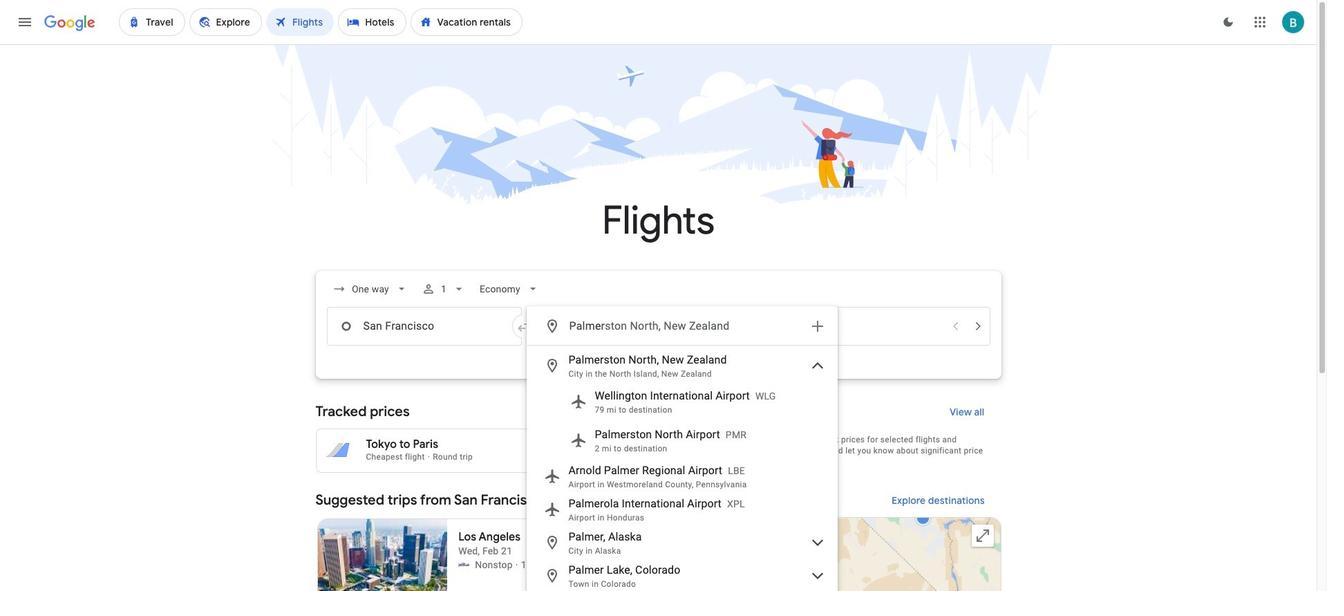 Task type: vqa. For each thing, say whether or not it's contained in the screenshot.
ZOOM IN MAP 'ICON'
no



Task type: locate. For each thing, give the bounding box(es) containing it.
list box
[[527, 346, 837, 591]]

palmerston north airport (pmr) option
[[527, 421, 837, 460]]

palmerston north, new zealand option
[[527, 349, 837, 382]]

arnold palmer regional airport (lbe) option
[[527, 460, 837, 493]]

main menu image
[[17, 14, 33, 30]]

tracked prices region
[[316, 396, 1002, 473]]

None field
[[327, 277, 414, 302], [475, 277, 546, 302], [327, 277, 414, 302], [475, 277, 546, 302]]

enter your destination dialog
[[527, 306, 838, 591]]

 image
[[428, 452, 430, 462]]

Flight search field
[[305, 271, 1013, 591]]

palmerola international airport (xpl) option
[[527, 493, 837, 526]]

 image inside suggested trips from san francisco region
[[516, 558, 518, 572]]

None text field
[[327, 307, 522, 346]]

change appearance image
[[1212, 6, 1246, 39]]

wellington international airport (wlg) option
[[527, 382, 837, 421]]

toggle nearby airports for palmer, alaska image
[[809, 535, 826, 551]]

 image
[[516, 558, 518, 572]]



Task type: describe. For each thing, give the bounding box(es) containing it.
toggle nearby airports for palmerston north, new zealand image
[[809, 358, 826, 374]]

Where else? text field
[[569, 310, 801, 343]]

palmer lake, colorado option
[[527, 559, 837, 591]]

777 US dollars text field
[[617, 438, 641, 452]]

46 US dollars text field
[[614, 590, 632, 591]]

jetblue image
[[459, 559, 470, 571]]

878 US dollars text field
[[619, 451, 641, 462]]

destination, select multiple airports image
[[809, 318, 826, 335]]

toggle nearby airports for palmer lake, colorado image
[[809, 568, 826, 584]]

Departure text field
[[767, 308, 944, 345]]

suggested trips from san francisco region
[[316, 484, 1002, 591]]

list box inside enter your destination "dialog"
[[527, 346, 837, 591]]

 image inside tracked prices region
[[428, 452, 430, 462]]

palmer, alaska option
[[527, 526, 837, 559]]



